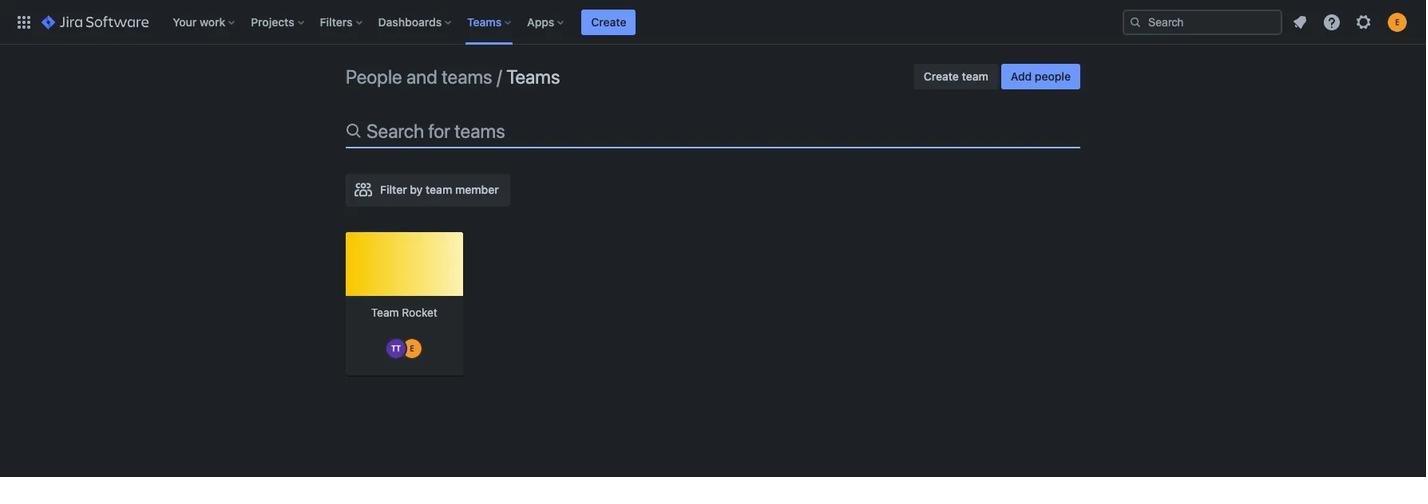 Task type: vqa. For each thing, say whether or not it's contained in the screenshot.
right Create
yes



Task type: locate. For each thing, give the bounding box(es) containing it.
1 horizontal spatial create
[[924, 69, 959, 83]]

projects button
[[246, 9, 310, 35]]

create for create team
[[924, 69, 959, 83]]

0 horizontal spatial team
[[426, 183, 452, 196]]

0 horizontal spatial create
[[591, 15, 626, 28]]

search icon image
[[344, 121, 363, 141]]

create team
[[924, 69, 988, 83]]

teams
[[506, 65, 560, 88]]

create inside button
[[924, 69, 959, 83]]

filter
[[380, 183, 407, 196]]

member
[[455, 183, 499, 196]]

team rocket
[[371, 306, 438, 319]]

0 vertical spatial create
[[591, 15, 626, 28]]

your work button
[[168, 9, 241, 35]]

1 vertical spatial create
[[924, 69, 959, 83]]

add people
[[1011, 69, 1071, 83]]

team
[[962, 69, 988, 83], [426, 183, 452, 196]]

appswitcher icon image
[[14, 12, 34, 32]]

add people button
[[1001, 64, 1080, 89]]

1 vertical spatial team
[[426, 183, 452, 196]]

0 vertical spatial team
[[962, 69, 988, 83]]

jira software image
[[42, 12, 149, 32], [42, 12, 149, 32]]

Search field
[[1123, 9, 1282, 35]]

team right by
[[426, 183, 452, 196]]

create inside button
[[591, 15, 626, 28]]

filters
[[320, 15, 353, 28]]

and
[[406, 65, 438, 88]]

/
[[497, 65, 502, 88]]

filters button
[[315, 9, 369, 35]]

Search for teams field
[[365, 106, 1079, 156]]

team left add
[[962, 69, 988, 83]]

banner
[[0, 0, 1426, 45]]

your work
[[173, 15, 225, 28]]

create team button
[[914, 64, 998, 89]]

1 horizontal spatial team
[[962, 69, 988, 83]]

team rocket image
[[346, 232, 463, 296]]

filter by team member
[[380, 183, 499, 196]]

create
[[591, 15, 626, 28], [924, 69, 959, 83]]

create button
[[582, 9, 636, 35]]



Task type: describe. For each thing, give the bounding box(es) containing it.
banner containing your work
[[0, 0, 1426, 45]]

notifications image
[[1290, 12, 1310, 32]]

your profile and settings image
[[1388, 12, 1407, 32]]

settings image
[[1354, 12, 1374, 32]]

team inside button
[[426, 183, 452, 196]]

filter by team member button
[[346, 174, 510, 207]]

teams
[[442, 65, 492, 88]]

add
[[1011, 69, 1032, 83]]

people
[[346, 65, 402, 88]]

create for create
[[591, 15, 626, 28]]

avatar group element
[[385, 338, 423, 360]]

team
[[371, 306, 399, 319]]

by
[[410, 183, 423, 196]]

people
[[1035, 69, 1071, 83]]

your
[[173, 15, 197, 28]]

team rocket link
[[346, 232, 463, 381]]

help image
[[1322, 12, 1342, 32]]

search image
[[1129, 16, 1142, 28]]

people and teams / teams
[[346, 65, 560, 88]]

rocket
[[402, 306, 438, 319]]

team inside button
[[962, 69, 988, 83]]

work
[[200, 15, 225, 28]]

primary element
[[10, 0, 1123, 44]]

projects
[[251, 15, 294, 28]]

membes image
[[354, 180, 374, 200]]



